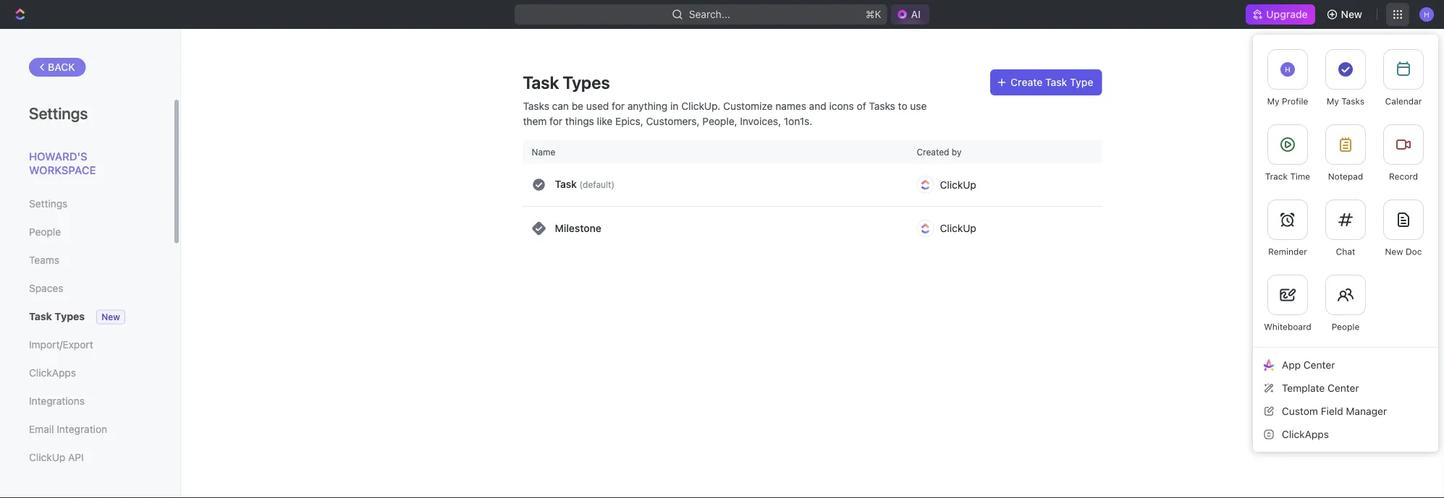 Task type: describe. For each thing, give the bounding box(es) containing it.
customize
[[724, 100, 773, 112]]

people,
[[703, 115, 738, 127]]

custom field manager
[[1283, 406, 1388, 418]]

app center button
[[1259, 354, 1433, 377]]

new doc button
[[1375, 191, 1433, 267]]

back
[[48, 61, 75, 73]]

things
[[566, 115, 594, 127]]

clickup for milestone
[[940, 223, 977, 235]]

new doc
[[1386, 247, 1423, 257]]

clickup api
[[29, 452, 84, 464]]

clickapps link
[[29, 361, 144, 386]]

upgrade link
[[1247, 4, 1316, 25]]

types inside settings element
[[55, 311, 85, 323]]

names
[[776, 100, 807, 112]]

calendar
[[1386, 96, 1423, 106]]

created
[[917, 147, 950, 157]]

used
[[586, 100, 609, 112]]

icons
[[830, 100, 854, 112]]

new inside settings element
[[102, 312, 120, 323]]

create task type button
[[991, 70, 1103, 96]]

settings element
[[0, 29, 181, 499]]

app center
[[1283, 360, 1336, 371]]

my tasks button
[[1317, 41, 1375, 116]]

clickup.
[[682, 100, 721, 112]]

be
[[572, 100, 584, 112]]

task types inside settings element
[[29, 311, 85, 323]]

⌘k
[[866, 8, 882, 20]]

them
[[523, 115, 547, 127]]

workspace
[[29, 164, 96, 177]]

create task type
[[1011, 76, 1094, 88]]

center for template center
[[1328, 383, 1360, 395]]

chat button
[[1317, 191, 1375, 267]]

like
[[597, 115, 613, 127]]

import/export
[[29, 339, 93, 351]]

app
[[1283, 360, 1301, 371]]

reminder button
[[1259, 191, 1317, 267]]

spaces
[[29, 283, 63, 295]]

profile
[[1283, 96, 1309, 106]]

center for app center
[[1304, 360, 1336, 371]]

use
[[911, 100, 927, 112]]

clickup inside settings element
[[29, 452, 65, 464]]

clickup for task
[[940, 179, 977, 191]]

email
[[29, 424, 54, 436]]

track time button
[[1259, 116, 1317, 191]]

invoices,
[[740, 115, 781, 127]]

howard's workspace
[[29, 150, 96, 177]]

teams
[[29, 255, 59, 267]]

integration
[[57, 424, 107, 436]]

0 horizontal spatial tasks
[[523, 100, 550, 112]]

people inside 'link'
[[29, 226, 61, 238]]

(default)
[[580, 180, 615, 190]]

doc
[[1406, 247, 1423, 257]]

email integration link
[[29, 418, 144, 442]]

upgrade
[[1267, 8, 1308, 20]]

clickup api link
[[29, 446, 144, 471]]

new for doc
[[1386, 247, 1404, 257]]

2 settings from the top
[[29, 198, 68, 210]]

create
[[1011, 76, 1043, 88]]

customers,
[[646, 115, 700, 127]]

integrations link
[[29, 390, 144, 414]]

0 horizontal spatial for
[[550, 115, 563, 127]]

reminder
[[1269, 247, 1308, 257]]

template center button
[[1259, 377, 1433, 400]]

can
[[552, 100, 569, 112]]

in
[[671, 100, 679, 112]]

milestone
[[555, 223, 602, 235]]

1 horizontal spatial tasks
[[869, 100, 896, 112]]



Task type: locate. For each thing, give the bounding box(es) containing it.
tasks
[[1342, 96, 1365, 106], [523, 100, 550, 112], [869, 100, 896, 112]]

people inside button
[[1332, 322, 1360, 332]]

name
[[532, 147, 556, 157]]

by
[[952, 147, 962, 157]]

for down can
[[550, 115, 563, 127]]

clickapps down custom
[[1283, 429, 1330, 441]]

custom field manager button
[[1259, 400, 1433, 424]]

api
[[68, 452, 84, 464]]

task types up can
[[523, 72, 610, 93]]

new up the import/export 'link'
[[102, 312, 120, 323]]

field
[[1322, 406, 1344, 418]]

new button
[[1321, 3, 1372, 26]]

back link
[[29, 58, 86, 77]]

clickapps inside 'link'
[[29, 368, 76, 379]]

1 vertical spatial for
[[550, 115, 563, 127]]

to
[[898, 100, 908, 112]]

2 my from the left
[[1327, 96, 1340, 106]]

1 horizontal spatial for
[[612, 100, 625, 112]]

my
[[1268, 96, 1280, 106], [1327, 96, 1340, 106]]

whiteboard button
[[1259, 267, 1317, 342]]

settings link
[[29, 192, 144, 217]]

spaces link
[[29, 277, 144, 301]]

people link
[[29, 220, 144, 245]]

task inside settings element
[[29, 311, 52, 323]]

task
[[523, 72, 559, 93], [1046, 76, 1068, 88], [555, 179, 577, 191], [29, 311, 52, 323]]

new inside button
[[1342, 8, 1363, 20]]

2 horizontal spatial tasks
[[1342, 96, 1365, 106]]

2 horizontal spatial new
[[1386, 247, 1404, 257]]

1 horizontal spatial clickapps
[[1283, 429, 1330, 441]]

clickapps up integrations on the left bottom
[[29, 368, 76, 379]]

task (default)
[[555, 179, 615, 191]]

new up 'my tasks' 'button'
[[1342, 8, 1363, 20]]

notepad
[[1329, 172, 1364, 182]]

search...
[[689, 8, 731, 20]]

0 vertical spatial settings
[[29, 104, 88, 122]]

template
[[1283, 383, 1326, 395]]

my left profile
[[1268, 96, 1280, 106]]

0 horizontal spatial my
[[1268, 96, 1280, 106]]

track time
[[1266, 172, 1311, 182]]

my profile
[[1268, 96, 1309, 106]]

h
[[1286, 65, 1291, 74]]

1 vertical spatial new
[[1386, 247, 1404, 257]]

new for new button
[[1342, 8, 1363, 20]]

0 horizontal spatial clickapps
[[29, 368, 76, 379]]

1 horizontal spatial people
[[1332, 322, 1360, 332]]

0 vertical spatial types
[[563, 72, 610, 93]]

0 horizontal spatial task types
[[29, 311, 85, 323]]

notepad button
[[1317, 116, 1375, 191]]

task up can
[[523, 72, 559, 93]]

my right profile
[[1327, 96, 1340, 106]]

custom
[[1283, 406, 1319, 418]]

time
[[1291, 172, 1311, 182]]

and
[[809, 100, 827, 112]]

template center
[[1283, 383, 1360, 395]]

1 vertical spatial clickapps
[[1283, 429, 1330, 441]]

calendar button
[[1375, 41, 1433, 116]]

2 vertical spatial clickup
[[29, 452, 65, 464]]

task types up import/export
[[29, 311, 85, 323]]

types up the be
[[563, 72, 610, 93]]

anything
[[628, 100, 668, 112]]

0 vertical spatial new
[[1342, 8, 1363, 20]]

my inside 'button'
[[1327, 96, 1340, 106]]

email integration
[[29, 424, 107, 436]]

my for my tasks
[[1327, 96, 1340, 106]]

1 horizontal spatial my
[[1327, 96, 1340, 106]]

my for my profile
[[1268, 96, 1280, 106]]

my tasks
[[1327, 96, 1365, 106]]

epics,
[[616, 115, 644, 127]]

howard's
[[29, 150, 87, 163]]

clickapps button
[[1259, 424, 1433, 447]]

teams link
[[29, 248, 144, 273]]

center down app center button
[[1328, 383, 1360, 395]]

tasks left to
[[869, 100, 896, 112]]

task down spaces
[[29, 311, 52, 323]]

task left (default)
[[555, 179, 577, 191]]

integrations
[[29, 396, 85, 408]]

new left doc
[[1386, 247, 1404, 257]]

1 vertical spatial center
[[1328, 383, 1360, 395]]

tasks up them
[[523, 100, 550, 112]]

track
[[1266, 172, 1288, 182]]

0 vertical spatial clickup
[[940, 179, 977, 191]]

1 vertical spatial task types
[[29, 311, 85, 323]]

whiteboard
[[1265, 322, 1312, 332]]

of
[[857, 100, 867, 112]]

2 vertical spatial new
[[102, 312, 120, 323]]

1 my from the left
[[1268, 96, 1280, 106]]

1 horizontal spatial types
[[563, 72, 610, 93]]

task types
[[523, 72, 610, 93], [29, 311, 85, 323]]

1 vertical spatial people
[[1332, 322, 1360, 332]]

manager
[[1347, 406, 1388, 418]]

0 vertical spatial center
[[1304, 360, 1336, 371]]

import/export link
[[29, 333, 144, 358]]

types up import/export
[[55, 311, 85, 323]]

settings down workspace on the top left of page
[[29, 198, 68, 210]]

1 vertical spatial clickup
[[940, 223, 977, 235]]

tasks inside 'button'
[[1342, 96, 1365, 106]]

1 horizontal spatial task types
[[523, 72, 610, 93]]

for up epics,
[[612, 100, 625, 112]]

people
[[29, 226, 61, 238], [1332, 322, 1360, 332]]

0 horizontal spatial types
[[55, 311, 85, 323]]

0 vertical spatial people
[[29, 226, 61, 238]]

type
[[1070, 76, 1094, 88]]

1 vertical spatial types
[[55, 311, 85, 323]]

center inside button
[[1328, 383, 1360, 395]]

tasks can be used for anything in clickup. customize names and icons of tasks to use them for things like epics, customers, people, invoices, 1on1s.
[[523, 100, 927, 127]]

for
[[612, 100, 625, 112], [550, 115, 563, 127]]

types
[[563, 72, 610, 93], [55, 311, 85, 323]]

settings
[[29, 104, 88, 122], [29, 198, 68, 210]]

0 horizontal spatial people
[[29, 226, 61, 238]]

clickup
[[940, 179, 977, 191], [940, 223, 977, 235], [29, 452, 65, 464]]

clickapps inside button
[[1283, 429, 1330, 441]]

new
[[1342, 8, 1363, 20], [1386, 247, 1404, 257], [102, 312, 120, 323]]

0 vertical spatial task types
[[523, 72, 610, 93]]

0 horizontal spatial new
[[102, 312, 120, 323]]

0 vertical spatial clickapps
[[29, 368, 76, 379]]

1 vertical spatial settings
[[29, 198, 68, 210]]

tasks left calendar
[[1342, 96, 1365, 106]]

people up app center button
[[1332, 322, 1360, 332]]

created by
[[917, 147, 962, 157]]

record
[[1390, 172, 1419, 182]]

task inside button
[[1046, 76, 1068, 88]]

new inside 'button'
[[1386, 247, 1404, 257]]

people up teams at the bottom left of the page
[[29, 226, 61, 238]]

people button
[[1317, 267, 1375, 342]]

chat
[[1337, 247, 1356, 257]]

settings up howard's
[[29, 104, 88, 122]]

clickapps
[[29, 368, 76, 379], [1283, 429, 1330, 441]]

1 settings from the top
[[29, 104, 88, 122]]

record button
[[1375, 116, 1433, 191]]

center inside button
[[1304, 360, 1336, 371]]

center up template center at the right bottom
[[1304, 360, 1336, 371]]

1on1s.
[[784, 115, 813, 127]]

0 vertical spatial for
[[612, 100, 625, 112]]

task left type
[[1046, 76, 1068, 88]]

1 horizontal spatial new
[[1342, 8, 1363, 20]]



Task type: vqa. For each thing, say whether or not it's contained in the screenshot.
Settings link
yes



